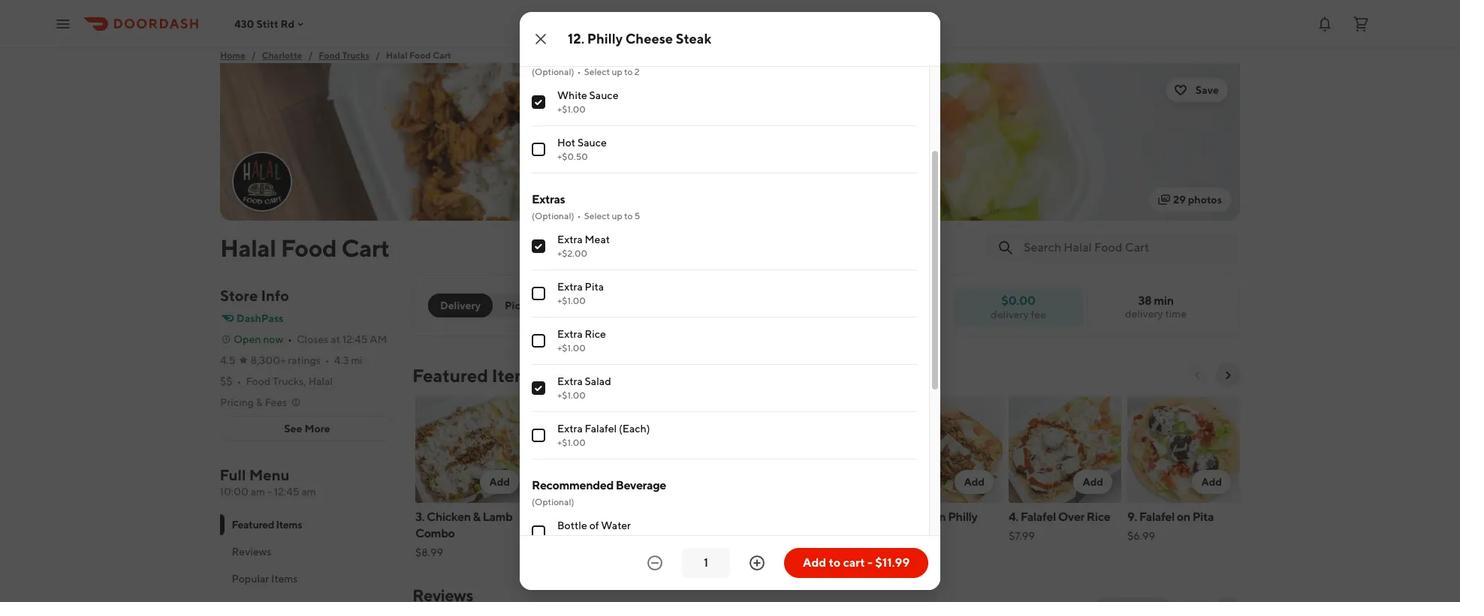 Task type: locate. For each thing, give the bounding box(es) containing it.
2 +$1.00 from the top
[[557, 295, 586, 307]]

philly inside dialog
[[587, 31, 623, 47]]

+$1.00
[[557, 104, 586, 115], [557, 295, 586, 307], [557, 343, 586, 354], [557, 390, 586, 401], [557, 437, 586, 449]]

add button for 3. chicken & lamb combo
[[480, 470, 519, 494]]

2 horizontal spatial halal
[[386, 50, 408, 61]]

falafel
[[585, 423, 617, 435], [1021, 510, 1056, 524], [1139, 510, 1175, 524]]

falafel inside 9. falafel on pita $6.99
[[1139, 510, 1175, 524]]

0 horizontal spatial delivery
[[991, 308, 1029, 320]]

4. falafel over rice image
[[1009, 397, 1121, 503]]

+$1.00 inside extra pita +$1.00
[[557, 295, 586, 307]]

extra down extra salad +$1.00
[[557, 423, 583, 435]]

featured down delivery
[[412, 365, 488, 386]]

add button up 4. falafel over rice $7.99
[[1074, 470, 1112, 494]]

10:00
[[220, 486, 249, 498]]

12. philly cheese steak $7.99
[[653, 510, 741, 559]]

extra inside the extra rice +$1.00
[[557, 328, 583, 340]]

featured
[[412, 365, 488, 386], [232, 519, 275, 531]]

12. inside "12. philly cheese steak" dialog
[[568, 31, 584, 47]]

group order button
[[563, 294, 644, 318]]

halal down the ratings
[[308, 376, 333, 388]]

1 horizontal spatial am
[[302, 486, 316, 498]]

white
[[557, 90, 587, 102]]

rice down the group
[[585, 328, 606, 340]]

+$1.00 up 'recommended'
[[557, 437, 586, 449]]

2 over from the left
[[1058, 510, 1085, 524]]

1 horizontal spatial delivery
[[1125, 308, 1163, 320]]

add button for 4. falafel over rice
[[1074, 470, 1112, 494]]

food up the pricing & fees button
[[246, 376, 271, 388]]

add up 4. falafel over rice $7.99
[[1083, 476, 1103, 488]]

featured items heading
[[412, 364, 538, 388]]

5 extra from the top
[[557, 423, 583, 435]]

extra for extra meat
[[557, 234, 583, 246]]

cart
[[843, 556, 865, 570]]

3 +$1.00 from the top
[[557, 343, 586, 354]]

1 / from the left
[[251, 50, 256, 61]]

add up 8. chicken philly $7.99
[[964, 476, 985, 488]]

to left cart
[[829, 556, 841, 570]]

recommended
[[532, 479, 614, 493]]

4.3 mi
[[334, 355, 363, 367]]

delivery
[[1125, 308, 1163, 320], [991, 308, 1029, 320]]

0 vertical spatial photos
[[865, 5, 899, 17]]

• left 4.3 at the left bottom of page
[[325, 355, 329, 367]]

+$0.50
[[557, 151, 588, 162]]

2 add button from the left
[[599, 470, 638, 494]]

extra inside extra pita +$1.00
[[557, 281, 583, 293]]

add button up water
[[599, 470, 638, 494]]

2 delivery from the left
[[991, 308, 1029, 320]]

halal right trucks
[[386, 50, 408, 61]]

philly inside 12. philly cheese steak $7.99
[[669, 510, 698, 524]]

philly up (optional) • select up to 2
[[587, 31, 623, 47]]

see
[[284, 423, 302, 435]]

2 extra from the top
[[557, 281, 583, 293]]

am
[[370, 334, 387, 346]]

1 vertical spatial halal
[[220, 234, 276, 262]]

1 vertical spatial pita
[[1193, 510, 1214, 524]]

pricing & fees
[[220, 397, 287, 409]]

0 vertical spatial $8.99
[[534, 530, 562, 542]]

2 horizontal spatial chicken
[[902, 510, 946, 524]]

4 add button from the left
[[1074, 470, 1112, 494]]

1 add button from the left
[[480, 470, 519, 494]]

sauce up +$0.50
[[578, 137, 607, 149]]

pita inside 9. falafel on pita $6.99
[[1193, 510, 1214, 524]]

38
[[1138, 294, 1152, 308]]

over for chicken
[[589, 510, 616, 524]]

(optional) inside "recommended beverage (optional)"
[[532, 497, 574, 508]]

steak inside 12. philly cheese steak $7.99
[[653, 527, 683, 541]]

1 horizontal spatial philly
[[669, 510, 698, 524]]

& left fees
[[256, 397, 263, 409]]

4 +$1.00 from the top
[[557, 390, 586, 401]]

bottle
[[557, 520, 587, 532]]

photos inside "12. philly cheese steak" dialog
[[865, 5, 899, 17]]

recommended beverage group
[[532, 478, 917, 557]]

add to cart - $11.99
[[803, 556, 910, 570]]

cheese up (optional) • select up to 2
[[626, 31, 673, 47]]

extra inside extra falafel (each) +$1.00
[[557, 423, 583, 435]]

$8.99 down 1. at the left bottom of the page
[[534, 530, 562, 542]]

2 up from the top
[[612, 211, 622, 222]]

philly left 4.
[[948, 510, 978, 524]]

group inside "12. philly cheese steak" dialog
[[532, 48, 917, 174]]

extra for extra pita
[[557, 281, 583, 293]]

0 vertical spatial items
[[492, 365, 538, 386]]

1 horizontal spatial rice
[[618, 510, 642, 524]]

1 vertical spatial $8.99
[[415, 547, 443, 559]]

10. chicken gyro image
[[771, 397, 884, 503]]

items inside button
[[272, 573, 298, 585]]

steak for 12. philly cheese steak
[[676, 31, 712, 47]]

29 photos
[[1173, 194, 1222, 206]]

None checkbox
[[532, 96, 545, 109], [532, 334, 545, 348], [532, 382, 545, 395], [532, 429, 545, 443], [532, 526, 545, 540], [532, 96, 545, 109], [532, 334, 545, 348], [532, 382, 545, 395], [532, 429, 545, 443], [532, 526, 545, 540]]

1 horizontal spatial $8.99
[[534, 530, 562, 542]]

0 horizontal spatial &
[[256, 397, 263, 409]]

1 delivery from the left
[[1125, 308, 1163, 320]]

12. up (optional) • select up to 2
[[568, 31, 584, 47]]

1 horizontal spatial 12:45
[[342, 334, 368, 346]]

featured items up reviews
[[232, 519, 302, 531]]

bottle of water +$1.25
[[557, 520, 631, 546]]

falafel left (each)
[[585, 423, 617, 435]]

- right cart
[[868, 556, 873, 570]]

items inside heading
[[492, 365, 538, 386]]

1 vertical spatial steak
[[653, 527, 683, 541]]

sauce inside hot sauce +$0.50
[[578, 137, 607, 149]]

falafel inside extra falafel (each) +$1.00
[[585, 423, 617, 435]]

sauce
[[589, 90, 619, 102], [578, 137, 607, 149]]

featured items
[[412, 365, 538, 386], [232, 519, 302, 531]]

order
[[605, 300, 635, 312]]

(optional)
[[532, 66, 574, 78], [532, 211, 574, 222], [532, 497, 574, 508]]

add button up 9. falafel on pita $6.99
[[1192, 470, 1231, 494]]

pita inside extra pita +$1.00
[[585, 281, 604, 293]]

am up reviews "button"
[[302, 486, 316, 498]]

0 vertical spatial steak
[[676, 31, 712, 47]]

12. philly cheese steak image
[[653, 397, 765, 503]]

+$1.00 inside white sauce +$1.00
[[557, 104, 586, 115]]

None checkbox
[[532, 143, 545, 156], [532, 240, 545, 253], [532, 287, 545, 301], [532, 143, 545, 156], [532, 240, 545, 253], [532, 287, 545, 301]]

philly for 12. philly cheese steak
[[587, 31, 623, 47]]

8. chicken philly $7.99
[[890, 510, 978, 542]]

to down 12. philly cheese steak
[[624, 66, 633, 78]]

food left trucks
[[319, 50, 340, 61]]

- down menu in the left of the page
[[268, 486, 272, 498]]

falafel right 4.
[[1021, 510, 1056, 524]]

extras group
[[532, 192, 917, 460]]

(optional) up white
[[532, 66, 574, 78]]

add up 9. falafel on pita $6.99
[[1201, 476, 1222, 488]]

+$1.00 inside the extra rice +$1.00
[[557, 343, 586, 354]]

chicken up +$1.25
[[543, 510, 587, 524]]

trucks
[[342, 50, 369, 61]]

halal food cart image
[[220, 63, 1240, 221], [234, 153, 291, 210]]

rice
[[585, 328, 606, 340], [618, 510, 642, 524], [1087, 510, 1110, 524]]

3 add button from the left
[[955, 470, 994, 494]]

/
[[251, 50, 256, 61], [308, 50, 313, 61], [375, 50, 380, 61]]

12.
[[568, 31, 584, 47], [653, 510, 667, 524]]

chicken for $8.99
[[543, 510, 587, 524]]

0 horizontal spatial -
[[268, 486, 272, 498]]

steak
[[676, 31, 712, 47], [653, 527, 683, 541]]

5 +$1.00 from the top
[[557, 437, 586, 449]]

0 vertical spatial halal
[[386, 50, 408, 61]]

1 horizontal spatial pita
[[1193, 510, 1214, 524]]

0 horizontal spatial pita
[[585, 281, 604, 293]]

chicken right "8."
[[902, 510, 946, 524]]

0 horizontal spatial /
[[251, 50, 256, 61]]

2 horizontal spatial /
[[375, 50, 380, 61]]

add for 4. falafel over rice
[[1083, 476, 1103, 488]]

1 horizontal spatial featured
[[412, 365, 488, 386]]

2 / from the left
[[308, 50, 313, 61]]

+$2.00
[[557, 248, 587, 259]]

over down "recommended beverage (optional)" on the left bottom
[[589, 510, 616, 524]]

add button up lamb
[[480, 470, 519, 494]]

2 vertical spatial items
[[272, 573, 298, 585]]

see more
[[284, 423, 330, 435]]

0 horizontal spatial over
[[589, 510, 616, 524]]

over inside 1. chicken over rice $8.99
[[589, 510, 616, 524]]

1 vertical spatial (optional)
[[532, 211, 574, 222]]

add
[[489, 476, 510, 488], [608, 476, 629, 488], [964, 476, 985, 488], [1083, 476, 1103, 488], [1201, 476, 1222, 488], [803, 556, 826, 570]]

extra rice +$1.00
[[557, 328, 606, 354]]

2 photos
[[857, 5, 899, 17]]

3 (optional) from the top
[[532, 497, 574, 508]]

charlotte link
[[262, 48, 302, 63]]

0 vertical spatial 12:45
[[342, 334, 368, 346]]

cheese up current quantity is 1 number field
[[700, 510, 741, 524]]

2 (optional) from the top
[[532, 211, 574, 222]]

cheese inside dialog
[[626, 31, 673, 47]]

2 horizontal spatial philly
[[948, 510, 978, 524]]

+$1.00 down salad in the bottom left of the page
[[557, 390, 586, 401]]

halal food cart
[[220, 234, 390, 262]]

items down pickup radio
[[492, 365, 538, 386]]

1 vertical spatial 12.
[[653, 510, 667, 524]]

photos
[[865, 5, 899, 17], [1188, 194, 1222, 206]]

430 stitt rd
[[234, 18, 295, 30]]

2 horizontal spatial rice
[[1087, 510, 1110, 524]]

• right $$
[[237, 376, 241, 388]]

12:45
[[342, 334, 368, 346], [274, 486, 300, 498]]

+$1.00 up the extra rice +$1.00
[[557, 295, 586, 307]]

1 vertical spatial up
[[612, 211, 622, 222]]

1 vertical spatial select
[[584, 211, 610, 222]]

combo
[[415, 527, 455, 541]]

0 horizontal spatial 12.
[[568, 31, 584, 47]]

add button for 8. chicken philly
[[955, 470, 994, 494]]

featured up reviews
[[232, 519, 275, 531]]

falafel for 9.
[[1139, 510, 1175, 524]]

add button up 8. chicken philly $7.99
[[955, 470, 994, 494]]

1 vertical spatial 2
[[635, 66, 640, 78]]

halal up "store info"
[[220, 234, 276, 262]]

12:45 inside the full menu 10:00 am - 12:45 am
[[274, 486, 300, 498]]

decrease quantity by 1 image
[[646, 554, 664, 572]]

select inside 'extras (optional) • select up to 5'
[[584, 211, 610, 222]]

delivery down $0.00
[[991, 308, 1029, 320]]

add up lamb
[[489, 476, 510, 488]]

&
[[256, 397, 263, 409], [473, 510, 480, 524]]

+$1.00 inside extra salad +$1.00
[[557, 390, 586, 401]]

1 vertical spatial 12:45
[[274, 486, 300, 498]]

1 +$1.00 from the top
[[557, 104, 586, 115]]

to inside 'extras (optional) • select up to 5'
[[624, 211, 633, 222]]

0 vertical spatial &
[[256, 397, 263, 409]]

food right trucks
[[409, 50, 431, 61]]

12. inside 12. philly cheese steak $7.99
[[653, 510, 667, 524]]

open
[[234, 334, 261, 346]]

$7.99 inside 12. philly cheese steak $7.99
[[653, 547, 679, 559]]

0 vertical spatial up
[[612, 66, 622, 78]]

1 horizontal spatial 2
[[857, 5, 863, 17]]

over for falafel
[[1058, 510, 1085, 524]]

falafel right 9. at the bottom
[[1139, 510, 1175, 524]]

$7.99 inside 'button'
[[771, 530, 798, 542]]

1 over from the left
[[589, 510, 616, 524]]

/ right home
[[251, 50, 256, 61]]

2 vertical spatial (optional)
[[532, 497, 574, 508]]

+$1.00 for extra rice
[[557, 343, 586, 354]]

over inside 4. falafel over rice $7.99
[[1058, 510, 1085, 524]]

2 chicken from the left
[[543, 510, 587, 524]]

1 chicken from the left
[[427, 510, 471, 524]]

sauce inside white sauce +$1.00
[[589, 90, 619, 102]]

1.
[[534, 510, 541, 524]]

1 vertical spatial sauce
[[578, 137, 607, 149]]

rice down beverage
[[618, 510, 642, 524]]

1 horizontal spatial over
[[1058, 510, 1085, 524]]

4 extra from the top
[[557, 376, 583, 388]]

ratings
[[288, 355, 321, 367]]

/ right trucks
[[375, 50, 380, 61]]

430 stitt rd button
[[234, 18, 307, 30]]

at
[[331, 334, 340, 346]]

1 horizontal spatial falafel
[[1021, 510, 1056, 524]]

photos for 29 photos
[[1188, 194, 1222, 206]]

2 vertical spatial halal
[[308, 376, 333, 388]]

extra salad +$1.00
[[557, 376, 611, 401]]

0 vertical spatial featured
[[412, 365, 488, 386]]

0 vertical spatial pita
[[585, 281, 604, 293]]

up down 12. philly cheese steak
[[612, 66, 622, 78]]

0 vertical spatial 12.
[[568, 31, 584, 47]]

1 vertical spatial photos
[[1188, 194, 1222, 206]]

0 vertical spatial 2
[[857, 5, 863, 17]]

extra inside extra meat +$2.00
[[557, 234, 583, 246]]

0 vertical spatial -
[[268, 486, 272, 498]]

1 vertical spatial &
[[473, 510, 480, 524]]

1 horizontal spatial 12.
[[653, 510, 667, 524]]

+$1.00 down white
[[557, 104, 586, 115]]

extra up the group
[[557, 281, 583, 293]]

1 horizontal spatial /
[[308, 50, 313, 61]]

1 vertical spatial cart
[[341, 234, 390, 262]]

sauce down (optional) • select up to 2
[[589, 90, 619, 102]]

0 horizontal spatial falafel
[[585, 423, 617, 435]]

extra inside extra salad +$1.00
[[557, 376, 583, 388]]

chicken inside '3. chicken & lamb combo $8.99'
[[427, 510, 471, 524]]

rice for 4. falafel over rice
[[1087, 510, 1110, 524]]

2 photos button
[[833, 0, 908, 23]]

$8.99 inside '3. chicken & lamb combo $8.99'
[[415, 547, 443, 559]]

(optional) down extras
[[532, 211, 574, 222]]

1 vertical spatial cheese
[[700, 510, 741, 524]]

12:45 down menu in the left of the page
[[274, 486, 300, 498]]

0 horizontal spatial am
[[251, 486, 266, 498]]

delivery
[[440, 300, 481, 312]]

0 horizontal spatial photos
[[865, 5, 899, 17]]

+$1.00 for white sauce
[[557, 104, 586, 115]]

pita right on
[[1193, 510, 1214, 524]]

0 horizontal spatial philly
[[587, 31, 623, 47]]

1 horizontal spatial cheese
[[700, 510, 741, 524]]

chicken up combo
[[427, 510, 471, 524]]

0 vertical spatial cart
[[433, 50, 451, 61]]

12. down beverage
[[653, 510, 667, 524]]

3 chicken from the left
[[902, 510, 946, 524]]

8. chicken philly image
[[890, 397, 1003, 503]]

delivery left time at the bottom of page
[[1125, 308, 1163, 320]]

fees
[[265, 397, 287, 409]]

1 vertical spatial -
[[868, 556, 873, 570]]

philly up current quantity is 1 number field
[[669, 510, 698, 524]]

1 horizontal spatial chicken
[[543, 510, 587, 524]]

Current quantity is 1 number field
[[691, 555, 721, 572]]

- inside button
[[868, 556, 873, 570]]

chicken inside 1. chicken over rice $8.99
[[543, 510, 587, 524]]

1 (optional) from the top
[[532, 66, 574, 78]]

add inside button
[[803, 556, 826, 570]]

0 horizontal spatial 12:45
[[274, 486, 300, 498]]

add up water
[[608, 476, 629, 488]]

3 extra from the top
[[557, 328, 583, 340]]

0 vertical spatial cheese
[[626, 31, 673, 47]]

1 vertical spatial featured
[[232, 519, 275, 531]]

rice for 1. chicken over rice
[[618, 510, 642, 524]]

falafel for 4.
[[1021, 510, 1056, 524]]

extra down the group
[[557, 328, 583, 340]]

extra up +$2.00
[[557, 234, 583, 246]]

/ right charlotte
[[308, 50, 313, 61]]

1 vertical spatial featured items
[[232, 519, 302, 531]]

0 horizontal spatial cheese
[[626, 31, 673, 47]]

1 horizontal spatial cart
[[433, 50, 451, 61]]

0 horizontal spatial chicken
[[427, 510, 471, 524]]

delivery inside 38 min delivery time
[[1125, 308, 1163, 320]]

steak inside dialog
[[676, 31, 712, 47]]

1 horizontal spatial photos
[[1188, 194, 1222, 206]]

5 add button from the left
[[1192, 470, 1231, 494]]

1 horizontal spatial &
[[473, 510, 480, 524]]

12:45 right at
[[342, 334, 368, 346]]

group
[[532, 48, 917, 174]]

items right popular
[[272, 573, 298, 585]]

rice left 9. at the bottom
[[1087, 510, 1110, 524]]

food trucks link
[[319, 48, 369, 63]]

more
[[304, 423, 330, 435]]

0 horizontal spatial $8.99
[[415, 547, 443, 559]]

1 vertical spatial to
[[624, 211, 633, 222]]

up left 5
[[612, 211, 622, 222]]

items up reviews "button"
[[276, 519, 302, 531]]

• up extra meat +$2.00
[[577, 211, 581, 222]]

sauce for white sauce
[[589, 90, 619, 102]]

white sauce +$1.00
[[557, 90, 619, 115]]

save button
[[1166, 78, 1228, 102]]

1 horizontal spatial -
[[868, 556, 873, 570]]

dashpass
[[237, 312, 283, 324]]

8.
[[890, 510, 900, 524]]

rice inside 4. falafel over rice $7.99
[[1087, 510, 1110, 524]]

select up meat at left
[[584, 211, 610, 222]]

am down menu in the left of the page
[[251, 486, 266, 498]]

group containing white sauce
[[532, 48, 917, 174]]

extra for extra falafel (each)
[[557, 423, 583, 435]]

select up white sauce +$1.00
[[584, 66, 610, 78]]

to left 5
[[624, 211, 633, 222]]

(optional) up 1. at the left bottom of the page
[[532, 497, 574, 508]]

min
[[1154, 294, 1174, 308]]

0 vertical spatial sauce
[[589, 90, 619, 102]]

add left cart
[[803, 556, 826, 570]]

pita up the group
[[585, 281, 604, 293]]

& left lamb
[[473, 510, 480, 524]]

notification bell image
[[1316, 15, 1334, 33]]

+$1.00 up extra salad +$1.00
[[557, 343, 586, 354]]

0 vertical spatial to
[[624, 66, 633, 78]]

add button
[[480, 470, 519, 494], [599, 470, 638, 494], [955, 470, 994, 494], [1074, 470, 1112, 494], [1192, 470, 1231, 494]]

0 horizontal spatial rice
[[585, 328, 606, 340]]

cheese inside 12. philly cheese steak $7.99
[[700, 510, 741, 524]]

1. chicken over rice image
[[534, 397, 647, 503]]

rice inside 1. chicken over rice $8.99
[[618, 510, 642, 524]]

featured items down order methods option group
[[412, 365, 538, 386]]

over right 4.
[[1058, 510, 1085, 524]]

0 vertical spatial (optional)
[[532, 66, 574, 78]]

falafel inside 4. falafel over rice $7.99
[[1021, 510, 1056, 524]]

$8.99 down combo
[[415, 547, 443, 559]]

1 extra from the top
[[557, 234, 583, 246]]

pita
[[585, 281, 604, 293], [1193, 510, 1214, 524]]

2 vertical spatial to
[[829, 556, 841, 570]]

0 horizontal spatial featured items
[[232, 519, 302, 531]]

open now
[[234, 334, 283, 346]]

12. for 12. philly cheese steak
[[568, 31, 584, 47]]

cheese
[[626, 31, 673, 47], [700, 510, 741, 524]]

0 vertical spatial select
[[584, 66, 610, 78]]

$8.99
[[534, 530, 562, 542], [415, 547, 443, 559]]

0 vertical spatial featured items
[[412, 365, 538, 386]]

2 horizontal spatial falafel
[[1139, 510, 1175, 524]]

chicken
[[427, 510, 471, 524], [543, 510, 587, 524], [902, 510, 946, 524]]

extra left salad in the bottom left of the page
[[557, 376, 583, 388]]

1 horizontal spatial featured items
[[412, 365, 538, 386]]

8,300+ ratings •
[[251, 355, 329, 367]]

to inside button
[[829, 556, 841, 570]]

cheese for 12. philly cheese steak $7.99
[[700, 510, 741, 524]]

2 select from the top
[[584, 211, 610, 222]]



Task type: describe. For each thing, give the bounding box(es) containing it.
(optional) • select up to 2
[[532, 66, 640, 78]]

12. philly cheese steak dialog
[[520, 0, 940, 602]]

(each)
[[619, 423, 650, 435]]

$0.00 delivery fee
[[991, 293, 1046, 320]]

0 horizontal spatial featured
[[232, 519, 275, 531]]

featured inside heading
[[412, 365, 488, 386]]

charlotte
[[262, 50, 302, 61]]

• right now at left
[[288, 334, 292, 346]]

& inside '3. chicken & lamb combo $8.99'
[[473, 510, 480, 524]]

4.3
[[334, 355, 349, 367]]

chicken inside 8. chicken philly $7.99
[[902, 510, 946, 524]]

info
[[261, 287, 289, 304]]

12. philly cheese steak
[[568, 31, 712, 47]]

popular items
[[232, 573, 298, 585]]

recommended beverage (optional)
[[532, 479, 666, 508]]

pricing & fees button
[[220, 395, 302, 410]]

add button for 9. falafel on pita
[[1192, 470, 1231, 494]]

29 photos button
[[1149, 188, 1231, 212]]

reviews
[[232, 546, 272, 558]]

water
[[601, 520, 631, 532]]

meat
[[585, 234, 610, 246]]

see more button
[[221, 417, 394, 441]]

2 inside button
[[857, 5, 863, 17]]

$7.99 button
[[768, 394, 887, 553]]

full
[[220, 466, 246, 484]]

delivery inside $0.00 delivery fee
[[991, 308, 1029, 320]]

chicken for combo
[[427, 510, 471, 524]]

delivered from walgreens image
[[694, 594, 706, 602]]

extra pita +$1.00
[[557, 281, 604, 307]]

$11.99
[[875, 556, 910, 570]]

trucks,
[[273, 376, 306, 388]]

1 am from the left
[[251, 486, 266, 498]]

+$1.25
[[557, 534, 584, 546]]

add for 9. falafel on pita
[[1201, 476, 1222, 488]]

up inside 'extras (optional) • select up to 5'
[[612, 211, 622, 222]]

save
[[1196, 84, 1219, 96]]

• up white
[[577, 66, 581, 78]]

photos for 2 photos
[[865, 5, 899, 17]]

add for 3. chicken & lamb combo
[[489, 476, 510, 488]]

philly for 12. philly cheese steak $7.99
[[669, 510, 698, 524]]

extras (optional) • select up to 5
[[532, 192, 640, 222]]

1 vertical spatial items
[[276, 519, 302, 531]]

9. falafel on pita image
[[1127, 397, 1240, 503]]

pickup
[[505, 300, 539, 312]]

cheese for 12. philly cheese steak
[[626, 31, 673, 47]]

falafel for extra
[[585, 423, 617, 435]]

rice inside the extra rice +$1.00
[[585, 328, 606, 340]]

0 horizontal spatial halal
[[220, 234, 276, 262]]

1 horizontal spatial halal
[[308, 376, 333, 388]]

9. falafel on pita $6.99
[[1127, 510, 1214, 542]]

+$1.00 for extra salad
[[557, 390, 586, 401]]

pricing
[[220, 397, 254, 409]]

$8.99 inside 1. chicken over rice $8.99
[[534, 530, 562, 542]]

extra for extra salad
[[557, 376, 583, 388]]

$0.00
[[1001, 293, 1036, 308]]

time
[[1165, 308, 1187, 320]]

reviews button
[[220, 539, 394, 566]]

add to cart - $11.99 button
[[784, 548, 928, 578]]

increase quantity by 1 image
[[748, 554, 766, 572]]

delivered from walgreens button
[[584, 594, 706, 602]]

- inside the full menu 10:00 am - 12:45 am
[[268, 486, 272, 498]]

12. for 12. philly cheese steak $7.99
[[653, 510, 667, 524]]

extra meat +$2.00
[[557, 234, 610, 259]]

close 12. philly cheese steak image
[[532, 30, 550, 48]]

4.
[[1009, 510, 1018, 524]]

steak for 12. philly cheese steak $7.99
[[653, 527, 683, 541]]

popular
[[232, 573, 269, 585]]

Pickup radio
[[484, 294, 551, 318]]

extra for extra rice
[[557, 328, 583, 340]]

beverage
[[616, 479, 666, 493]]

philly inside 8. chicken philly $7.99
[[948, 510, 978, 524]]

+$1.00 inside extra falafel (each) +$1.00
[[557, 437, 586, 449]]

$7.99 inside 4. falafel over rice $7.99
[[1009, 530, 1035, 542]]

menu
[[250, 466, 290, 484]]

• closes at 12:45 am
[[288, 334, 387, 346]]

extras
[[532, 192, 565, 207]]

Item Search search field
[[1024, 240, 1228, 256]]

Delivery radio
[[428, 294, 493, 318]]

store
[[220, 287, 258, 304]]

sauce for hot sauce
[[578, 137, 607, 149]]

38 min delivery time
[[1125, 294, 1187, 320]]

on
[[1177, 510, 1190, 524]]

4. falafel over rice $7.99
[[1009, 510, 1110, 542]]

of
[[589, 520, 599, 532]]

home
[[220, 50, 245, 61]]

popular items button
[[220, 566, 394, 593]]

(optional) inside 'extras (optional) • select up to 5'
[[532, 211, 574, 222]]

8,300+
[[251, 355, 286, 367]]

next button of carousel image
[[1222, 370, 1234, 382]]

lamb
[[483, 510, 513, 524]]

rd
[[281, 18, 295, 30]]

previous button of carousel image
[[1192, 370, 1204, 382]]

fee
[[1031, 308, 1046, 320]]

group
[[572, 300, 603, 312]]

3. chicken & lamb combo image
[[415, 397, 528, 503]]

5
[[635, 211, 640, 222]]

& inside button
[[256, 397, 263, 409]]

mi
[[351, 355, 363, 367]]

• inside 'extras (optional) • select up to 5'
[[577, 211, 581, 222]]

$6.99
[[1127, 530, 1155, 542]]

1 select from the top
[[584, 66, 610, 78]]

add for 1. chicken over rice
[[608, 476, 629, 488]]

2 am from the left
[[302, 486, 316, 498]]

extra falafel (each) +$1.00
[[557, 423, 650, 449]]

add for 8. chicken philly
[[964, 476, 985, 488]]

hot
[[557, 137, 575, 149]]

now
[[263, 334, 283, 346]]

closes
[[297, 334, 329, 346]]

home / charlotte / food trucks / halal food cart
[[220, 50, 451, 61]]

add button for 1. chicken over rice
[[599, 470, 638, 494]]

order methods option group
[[428, 294, 551, 318]]

group order
[[572, 300, 635, 312]]

430
[[234, 18, 254, 30]]

0 horizontal spatial 2
[[635, 66, 640, 78]]

0 items, open order cart image
[[1352, 15, 1370, 33]]

9.
[[1127, 510, 1137, 524]]

store info
[[220, 287, 289, 304]]

1. chicken over rice $8.99
[[534, 510, 642, 542]]

food up info
[[281, 234, 337, 262]]

3.
[[415, 510, 425, 524]]

stitt
[[256, 18, 278, 30]]

3 / from the left
[[375, 50, 380, 61]]

$$ • food trucks, halal
[[220, 376, 333, 388]]

home link
[[220, 48, 245, 63]]

+$1.00 for extra pita
[[557, 295, 586, 307]]

0 horizontal spatial cart
[[341, 234, 390, 262]]

1 up from the top
[[612, 66, 622, 78]]

3. chicken & lamb combo $8.99
[[415, 510, 513, 559]]

$7.99 inside 8. chicken philly $7.99
[[890, 530, 916, 542]]

open menu image
[[54, 15, 72, 33]]

salad
[[585, 376, 611, 388]]

full menu 10:00 am - 12:45 am
[[220, 466, 316, 498]]

29
[[1173, 194, 1186, 206]]



Task type: vqa. For each thing, say whether or not it's contained in the screenshot.
the left own
no



